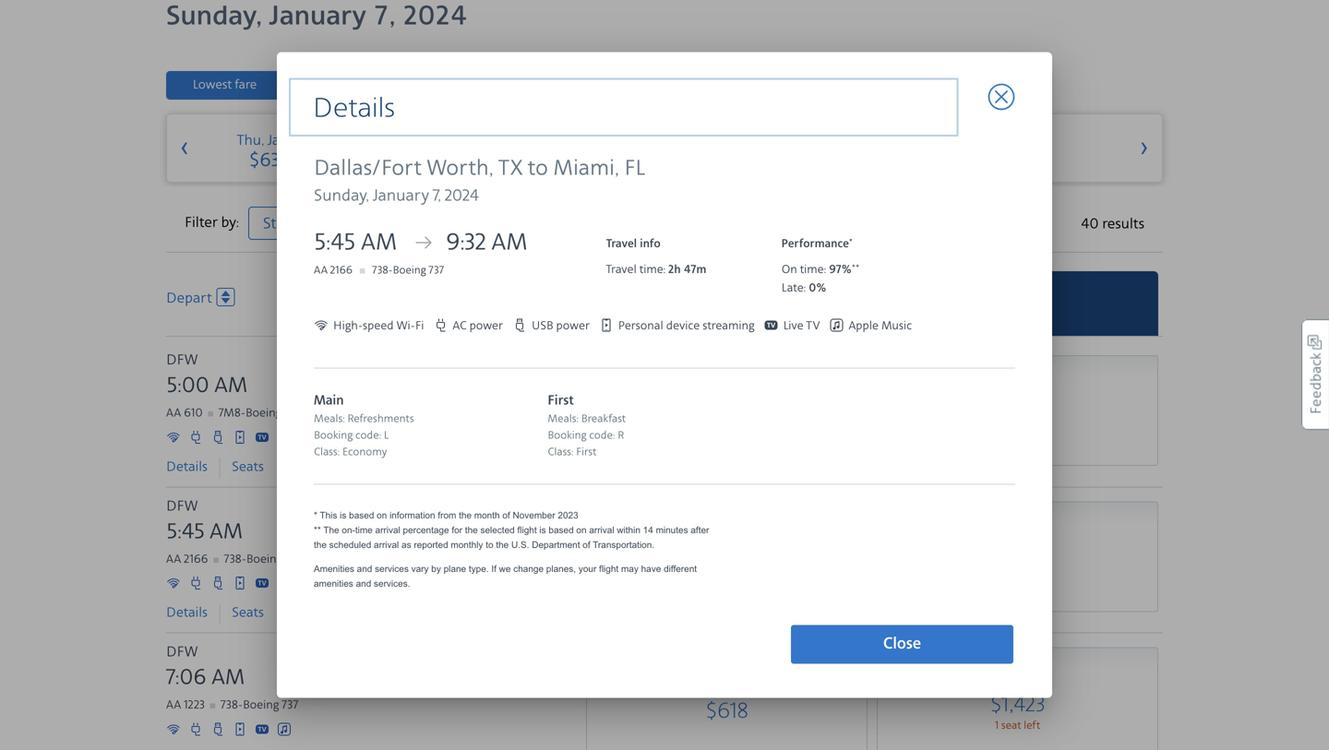 Task type: locate. For each thing, give the bounding box(es) containing it.
$637 inside thu, jan 4 $637
[[249, 152, 288, 171]]

first down breakfast
[[576, 447, 597, 458]]

on left the information
[[377, 510, 387, 521]]

4
[[292, 134, 300, 149]]

square image right 610
[[205, 404, 216, 420]]

1 seats from the top
[[232, 460, 264, 475]]

flight
[[517, 525, 537, 535], [599, 564, 619, 574]]

live tv
[[783, 320, 820, 333]]

jan right the mon,
[[751, 134, 772, 149]]

0 vertical spatial 8
[[775, 134, 783, 149]]

seats
[[232, 460, 264, 475], [232, 607, 264, 621]]

8 right 737max
[[329, 408, 335, 420]]

usb
[[532, 320, 553, 333]]

1 mia from the top
[[339, 354, 366, 368]]

based up department
[[549, 525, 574, 535]]

first meals: breakfast booking code: r class: first
[[548, 394, 626, 458]]

3 dfw from the top
[[166, 646, 198, 661]]

0 horizontal spatial to
[[486, 540, 493, 550]]

dfw inside dfw 5:00 am
[[166, 354, 198, 368]]

0 horizontal spatial first
[[548, 394, 574, 408]]

1 horizontal spatial booking
[[548, 431, 587, 442]]

details button up dfw 7:06 am
[[166, 606, 208, 622]]

0 vertical spatial 5:45
[[314, 232, 356, 256]]

class: up the 2023 on the bottom
[[548, 447, 574, 458]]

1223
[[184, 700, 205, 712]]

aa 2166 down dfw 5:45 am
[[166, 554, 211, 566]]

to inside the * this is based on information from the month of november 2023 ** the on-time arrival percentage for the selected flight is based on arrival within 14 minutes after the scheduled arrival as reported monthly to the u.s. department of transportation.
[[486, 540, 493, 550]]

1 horizontal spatial 47m
[[684, 264, 707, 277]]

mia up on-
[[339, 500, 366, 515]]

travel down 'travel info'
[[606, 264, 637, 277]]

0 vertical spatial based
[[349, 510, 374, 521]]

seats button up dfw 7:06 am
[[232, 606, 264, 622]]

dfw
[[166, 354, 198, 368], [166, 500, 198, 515], [166, 646, 198, 661]]

* up 97%
[[849, 238, 853, 248]]

pipe image for 5:45
[[208, 605, 232, 620]]

1 horizontal spatial **
[[852, 264, 860, 274]]

to
[[528, 158, 548, 181], [486, 540, 493, 550]]

$637 down sat,
[[489, 152, 528, 171]]

jan for wed, jan 10
[[987, 134, 1008, 149]]

1 horizontal spatial code:
[[589, 431, 615, 442]]

square image
[[211, 551, 221, 566], [207, 697, 218, 712]]

mia up 8:43
[[339, 354, 366, 368]]

0 vertical spatial dfw
[[166, 354, 198, 368]]

device
[[666, 320, 700, 333]]

0 horizontal spatial 9:32
[[339, 522, 376, 544]]

details for 5:00 am
[[166, 460, 208, 475]]

0 horizontal spatial booking
[[314, 431, 353, 442]]

ac
[[453, 320, 467, 333]]

0 horizontal spatial based
[[349, 510, 374, 521]]

dallas/fort
[[314, 158, 422, 181]]

0 vertical spatial aa 2166
[[314, 265, 353, 276]]

1 arrow right image from the top
[[270, 374, 297, 398]]

1 vertical spatial to
[[486, 540, 493, 550]]

2h for 2h 47m nonstop
[[457, 500, 474, 517]]

** down the "performance *"
[[852, 264, 860, 274]]

on
[[782, 264, 797, 277]]

information
[[390, 510, 435, 521]]

dfw 5:00 am
[[166, 354, 248, 398]]

arrow right image
[[270, 374, 297, 398], [270, 520, 297, 544], [270, 666, 297, 690]]

1 horizontal spatial $637
[[369, 152, 408, 171]]

time: for on
[[800, 264, 826, 277]]

boeing down american
[[393, 265, 426, 276]]

aa left 610
[[166, 408, 181, 420]]

8 right the mon,
[[775, 134, 783, 149]]

on
[[377, 510, 387, 521], [576, 525, 587, 535]]

flight up u.s.
[[517, 525, 537, 535]]

0 vertical spatial travel
[[606, 238, 637, 250]]

1 horizontal spatial to
[[528, 158, 548, 181]]

first down usb power
[[548, 394, 574, 408]]

0 vertical spatial *
[[849, 238, 853, 248]]

different
[[664, 564, 697, 574]]

0 horizontal spatial *
[[314, 510, 317, 521]]

47m up selected
[[478, 500, 509, 517]]

1 vertical spatial 2166
[[184, 554, 208, 566]]

is down "november"
[[539, 525, 546, 535]]

738- right 1223 at the bottom left
[[221, 700, 243, 712]]

1 vertical spatial 738-
[[224, 554, 246, 566]]

code: up 'economy' on the left bottom of the page
[[355, 431, 381, 442]]

2 vertical spatial details
[[166, 607, 208, 621]]

seats button down 7m8-
[[232, 460, 264, 476]]

1 time: from the left
[[640, 264, 666, 277]]

square image
[[353, 263, 372, 277], [205, 404, 216, 420]]

dfw for 5:00 am
[[166, 354, 198, 368]]

within
[[617, 525, 641, 535]]

fl
[[624, 158, 645, 181]]

and
[[357, 564, 372, 574], [356, 579, 371, 589]]

details down refundable
[[313, 96, 395, 124]]

am inside mia 9:32 am
[[381, 522, 415, 544]]

code: for main
[[355, 431, 381, 442]]

2 mia from the top
[[339, 500, 366, 515]]

2 vertical spatial 738-
[[221, 700, 243, 712]]

0 horizontal spatial code:
[[355, 431, 381, 442]]

mon, jan 8 button
[[693, 124, 804, 178]]

0 horizontal spatial $637
[[249, 152, 288, 171]]

2166 down 5:45 am
[[330, 265, 353, 276]]

1 seats button from the top
[[232, 460, 264, 476]]

the
[[459, 510, 472, 521], [465, 525, 478, 535], [314, 540, 327, 550], [496, 540, 509, 550]]

dfw for 7:06 am
[[166, 646, 198, 661]]

2h 43m
[[457, 354, 509, 371]]

0 vertical spatial to
[[528, 158, 548, 181]]

1 horizontal spatial power
[[556, 320, 590, 333]]

2 meals: from the left
[[548, 414, 579, 425]]

0 vertical spatial square image
[[211, 551, 221, 566]]

2 seats button from the top
[[232, 606, 264, 622]]

2 $637 from the left
[[369, 152, 408, 171]]

2 time: from the left
[[800, 264, 826, 277]]

0 horizontal spatial flight
[[517, 525, 537, 535]]

1 travel from the top
[[606, 238, 637, 250]]

6
[[530, 134, 539, 149]]

* inside the "performance *"
[[849, 238, 853, 248]]

2 pipe image from the top
[[208, 605, 232, 620]]

2 horizontal spatial $637
[[489, 152, 528, 171]]

1 vertical spatial of
[[583, 540, 590, 550]]

mia for 9:32 am
[[339, 500, 366, 515]]

1 details button from the top
[[166, 460, 208, 476]]

0 vertical spatial seats
[[232, 460, 264, 475]]

arrow right image up 7m8-boeing 737max 8 passenger
[[270, 374, 297, 398]]

0 horizontal spatial is
[[340, 510, 347, 521]]

1 vertical spatial square image
[[205, 404, 216, 420]]

boeing for 7m8-boeing 737max 8 passenger square image
[[246, 408, 282, 420]]

boeing left amenities
[[246, 554, 283, 566]]

47m up personal device streaming
[[684, 264, 707, 277]]

boeing
[[393, 265, 426, 276], [246, 408, 282, 420], [246, 554, 283, 566], [243, 700, 279, 712]]

738- down 5:45 am
[[372, 265, 393, 276]]

jan left 9
[[867, 134, 888, 149]]

boeing for square icon related to aa 2166
[[246, 554, 283, 566]]

1 horizontal spatial is
[[539, 525, 546, 535]]

booking down 'main'
[[314, 431, 353, 442]]

meals: for main
[[314, 414, 345, 425]]

square image right 1223 at the bottom left
[[207, 697, 218, 712]]

arrow right image left the
[[270, 520, 297, 544]]

1 booking from the left
[[314, 431, 353, 442]]

vary
[[411, 564, 429, 574]]

47m
[[684, 264, 707, 277], [478, 500, 509, 517]]

$618 button
[[586, 648, 868, 750]]

booking inside main meals: refreshments booking code: l class: economy
[[314, 431, 353, 442]]

square image for aa 2166
[[211, 551, 221, 566]]

1 horizontal spatial class:
[[548, 447, 574, 458]]

1 vertical spatial flight
[[599, 564, 619, 574]]

1 horizontal spatial 9:32
[[446, 232, 486, 256]]

1 vertical spatial dfw
[[166, 500, 198, 515]]

square image for 7m8-boeing 737max 8 passenger
[[205, 404, 216, 420]]

apple music
[[849, 320, 912, 333]]

1 vertical spatial **
[[314, 525, 321, 535]]

0 vertical spatial 738-
[[372, 265, 393, 276]]

2 code: from the left
[[589, 431, 615, 442]]

0 vertical spatial pipe image
[[208, 459, 232, 474]]

to right tx
[[528, 158, 548, 181]]

tx
[[499, 158, 523, 181]]

aa 2166 down 5:45 am
[[314, 265, 353, 276]]

2 vertical spatial 2h
[[457, 500, 474, 517]]

2 class: from the left
[[548, 447, 574, 458]]

u.s.
[[511, 540, 529, 550]]

1 vertical spatial 8
[[329, 408, 335, 420]]

jan inside sat, jan 6 $637
[[506, 134, 526, 149]]

1 horizontal spatial time:
[[800, 264, 826, 277]]

7,
[[433, 188, 441, 205]]

and left services. on the bottom of the page
[[356, 579, 371, 589]]

details
[[313, 96, 395, 124], [166, 460, 208, 475], [166, 607, 208, 621]]

1 vertical spatial first
[[576, 447, 597, 458]]

2h inside 2h 47m nonstop
[[457, 500, 474, 517]]

4 jan from the left
[[751, 134, 772, 149]]

7:06
[[166, 668, 207, 690]]

2 arrow right image from the top
[[270, 520, 297, 544]]

2 jan from the left
[[384, 134, 405, 149]]

3 jan from the left
[[506, 134, 526, 149]]

square image down dfw 5:45 am
[[211, 551, 221, 566]]

jan left 10
[[987, 134, 1008, 149]]

time: up 0%
[[800, 264, 826, 277]]

the down selected
[[496, 540, 509, 550]]

2h up device on the right top
[[669, 264, 681, 277]]

booking
[[314, 431, 353, 442], [548, 431, 587, 442]]

0 vertical spatial 2166
[[330, 265, 353, 276]]

0 vertical spatial **
[[852, 264, 860, 274]]

travel info
[[606, 238, 661, 250]]

1 horizontal spatial aa 2166
[[314, 265, 353, 276]]

738-boeing 737 down american
[[372, 265, 444, 276]]

2166 down dfw 5:45 am
[[184, 554, 208, 566]]

** inside on time: 97% ** late: 0%
[[852, 264, 860, 274]]

738-boeing 737 right 1223 at the bottom left
[[218, 700, 298, 712]]

am inside mia 8:43 am
[[382, 376, 416, 398]]

time: inside on time: 97% ** late: 0%
[[800, 264, 826, 277]]

jan for tue, jan 9
[[867, 134, 888, 149]]

2 travel from the top
[[606, 264, 637, 277]]

am for 7:06 am
[[212, 668, 245, 690]]

1 vertical spatial 47m
[[478, 500, 509, 517]]

time:
[[640, 264, 666, 277], [800, 264, 826, 277]]

9:32
[[446, 232, 486, 256], [339, 522, 376, 544]]

0 vertical spatial 738-boeing 737
[[372, 265, 444, 276]]

8
[[775, 134, 783, 149], [329, 408, 335, 420]]

0 horizontal spatial **
[[314, 525, 321, 535]]

refreshments
[[347, 414, 414, 425]]

3 arrow right image from the top
[[270, 666, 297, 690]]

0 horizontal spatial 47m
[[478, 500, 509, 517]]

1 jan from the left
[[268, 134, 288, 149]]

may
[[621, 564, 639, 574]]

0 vertical spatial of
[[502, 510, 510, 521]]

flight left the may
[[599, 564, 619, 574]]

dfw inside dfw 7:06 am
[[166, 646, 198, 661]]

1 horizontal spatial of
[[583, 540, 590, 550]]

* inside the * this is based on information from the month of november 2023 ** the on-time arrival percentage for the selected flight is based on arrival within 14 minutes after the scheduled arrival as reported monthly to the u.s. department of transportation.
[[314, 510, 317, 521]]

jan for mon, jan 8
[[751, 134, 772, 149]]

details up dfw 7:06 am
[[166, 607, 208, 621]]

jan left 4
[[268, 134, 288, 149]]

jan inside button
[[751, 134, 772, 149]]

code: down breakfast
[[589, 431, 615, 442]]

2 booking from the left
[[548, 431, 587, 442]]

am inside dfw 5:45 am
[[210, 522, 243, 544]]

1 vertical spatial travel
[[606, 264, 637, 277]]

code: inside first meals: breakfast booking code: r class: first
[[589, 431, 615, 442]]

1 vertical spatial and
[[356, 579, 371, 589]]

pipe image for 5:00
[[208, 459, 232, 474]]

leave feedback, opens external site in new window image
[[1302, 319, 1329, 430]]

am inside dfw 7:06 am
[[212, 668, 245, 690]]

40 results status
[[1081, 211, 1145, 232]]

class: inside main meals: refreshments booking code: l class: economy
[[314, 447, 340, 458]]

seats for 5:00 am
[[232, 460, 264, 475]]

1 meals: from the left
[[314, 414, 345, 425]]

1 vertical spatial 9:32
[[339, 522, 376, 544]]

2 vertical spatial 738-boeing 737
[[218, 700, 298, 712]]

2h left 43m
[[457, 354, 474, 371]]

pipe image
[[208, 459, 232, 474], [208, 605, 232, 620]]

group
[[166, 71, 400, 100]]

seats down 7m8-
[[232, 460, 264, 475]]

738- down dfw 5:45 am
[[224, 554, 246, 566]]

is right this
[[340, 510, 347, 521]]

1 $637 from the left
[[249, 152, 288, 171]]

1 power from the left
[[469, 320, 503, 333]]

3 $637 from the left
[[489, 152, 528, 171]]

** left the
[[314, 525, 321, 535]]

pipe image up dfw 7:06 am
[[208, 605, 232, 620]]

power for ac power
[[469, 320, 503, 333]]

power right usb
[[556, 320, 590, 333]]

737 for square icon related to aa 2166
[[285, 554, 302, 566]]

from
[[438, 510, 456, 521]]

info
[[640, 238, 661, 250]]

5:45
[[314, 232, 356, 256], [166, 522, 205, 544]]

of up selected
[[502, 510, 510, 521]]

time
[[355, 525, 373, 535]]

tue, jan 9 button
[[813, 124, 924, 178]]

seats for 5:45 am
[[232, 607, 264, 621]]

tooltip
[[166, 430, 188, 445], [188, 430, 210, 445], [210, 430, 233, 445], [233, 430, 255, 445], [255, 430, 277, 445], [166, 576, 188, 591], [188, 576, 210, 591], [210, 576, 233, 591], [233, 576, 255, 591], [255, 576, 277, 591], [166, 722, 188, 737], [188, 722, 210, 737], [210, 722, 233, 737], [233, 722, 255, 737], [255, 722, 277, 737], [277, 722, 299, 737]]

square image for 738-boeing 737
[[353, 263, 372, 277]]

stops
[[263, 214, 300, 233]]

0 vertical spatial square image
[[353, 263, 372, 277]]

2 vertical spatial arrow right image
[[270, 666, 297, 690]]

square image down 5:45 am
[[353, 263, 372, 277]]

mia inside mia 8:43 am
[[339, 354, 366, 368]]

mia
[[339, 354, 366, 368], [339, 500, 366, 515]]

$637
[[249, 152, 288, 171], [369, 152, 408, 171], [489, 152, 528, 171]]

0 horizontal spatial meals:
[[314, 414, 345, 425]]

on down the 2023 on the bottom
[[576, 525, 587, 535]]

0 horizontal spatial aa 2166
[[166, 554, 211, 566]]

results
[[1102, 218, 1145, 232]]

jan left the '6'
[[506, 134, 526, 149]]

your
[[579, 564, 597, 574]]

1 vertical spatial pipe image
[[208, 605, 232, 620]]

1 vertical spatial aa 2166
[[166, 554, 211, 566]]

arrival up transportation.
[[589, 525, 614, 535]]

amenities
[[314, 564, 354, 574]]

1 vertical spatial details button
[[166, 606, 208, 622]]

booking down breakfast
[[548, 431, 587, 442]]

details button down aa 610
[[166, 460, 208, 476]]

thu, jan 4 $637
[[237, 134, 300, 171]]

of up the your
[[583, 540, 590, 550]]

details down aa 610
[[166, 460, 208, 475]]

to down selected
[[486, 540, 493, 550]]

meals: inside main meals: refreshments booking code: l class: economy
[[314, 414, 345, 425]]

0 horizontal spatial 5:45
[[166, 522, 205, 544]]

booking inside first meals: breakfast booking code: r class: first
[[548, 431, 587, 442]]

time: down info
[[640, 264, 666, 277]]

code: inside main meals: refreshments booking code: l class: economy
[[355, 431, 381, 442]]

5 jan from the left
[[867, 134, 888, 149]]

40 results
[[1081, 218, 1145, 232]]

1 horizontal spatial 8
[[775, 134, 783, 149]]

based up the time
[[349, 510, 374, 521]]

seats button for 5:00 am
[[232, 460, 264, 476]]

$637 down fri,
[[369, 152, 408, 171]]

selected
[[480, 525, 515, 535]]

and left services
[[357, 564, 372, 574]]

seat
[[1001, 721, 1021, 732]]

travel left info
[[606, 238, 637, 250]]

month
[[474, 510, 500, 521]]

is
[[340, 510, 347, 521], [539, 525, 546, 535]]

2 vertical spatial 737
[[282, 700, 298, 712]]

1 vertical spatial details
[[166, 460, 208, 475]]

1 vertical spatial 738-boeing 737
[[221, 554, 302, 566]]

dfw inside dfw 5:45 am
[[166, 500, 198, 515]]

1 dfw from the top
[[166, 354, 198, 368]]

0 vertical spatial arrow right image
[[270, 374, 297, 398]]

1 horizontal spatial meals:
[[548, 414, 579, 425]]

6 jan from the left
[[987, 134, 1008, 149]]

0 horizontal spatial class:
[[314, 447, 340, 458]]

1 code: from the left
[[355, 431, 381, 442]]

economy
[[342, 447, 387, 458]]

aa
[[314, 265, 328, 276], [166, 408, 181, 420], [166, 554, 181, 566], [166, 700, 181, 712]]

class: left 'economy' on the left bottom of the page
[[314, 447, 340, 458]]

1 vertical spatial based
[[549, 525, 574, 535]]

0 vertical spatial is
[[340, 510, 347, 521]]

0 vertical spatial 737
[[429, 265, 444, 276]]

2 power from the left
[[556, 320, 590, 333]]

5:00
[[166, 376, 209, 398]]

meals: inside first meals: breakfast booking code: r class: first
[[548, 414, 579, 425]]

power right ac
[[469, 320, 503, 333]]

2 details button from the top
[[166, 606, 208, 622]]

$637 inside sat, jan 6 $637
[[489, 152, 528, 171]]

2 seats from the top
[[232, 607, 264, 621]]

1 class: from the left
[[314, 447, 340, 458]]

jan inside fri, jan 5 $637
[[384, 134, 405, 149]]

boeing right 1223 at the bottom left
[[243, 700, 279, 712]]

0 horizontal spatial power
[[469, 320, 503, 333]]

2 vertical spatial dfw
[[166, 646, 198, 661]]

code: for first
[[589, 431, 615, 442]]

0 horizontal spatial on
[[377, 510, 387, 521]]

1 horizontal spatial based
[[549, 525, 574, 535]]

sunday,
[[314, 188, 369, 205]]

l
[[384, 431, 389, 442]]

tue,
[[838, 134, 864, 149]]

1 vertical spatial *
[[314, 510, 317, 521]]

main meals: refreshments booking code: l class: economy
[[314, 394, 414, 458]]

seats up dfw 7:06 am
[[232, 607, 264, 621]]

boeing left 737max
[[246, 408, 282, 420]]

738-boeing 737 for square image corresponding to 738-boeing 737
[[372, 265, 444, 276]]

738-boeing 737 down dfw 5:45 am
[[221, 554, 302, 566]]

pipe image down 7m8-
[[208, 459, 232, 474]]

0 horizontal spatial square image
[[205, 404, 216, 420]]

am inside dfw 5:00 am
[[214, 376, 248, 398]]

1 horizontal spatial flight
[[599, 564, 619, 574]]

$637 down thu,
[[249, 152, 288, 171]]

meals: left breakfast
[[548, 414, 579, 425]]

1 vertical spatial seats
[[232, 607, 264, 621]]

1 vertical spatial on
[[576, 525, 587, 535]]

$637 inside fri, jan 5 $637
[[369, 152, 408, 171]]

2 dfw from the top
[[166, 500, 198, 515]]

47m inside 2h 47m nonstop
[[478, 500, 509, 517]]

737 for square image corresponding to 738-boeing 737
[[429, 265, 444, 276]]

738-
[[372, 265, 393, 276], [224, 554, 246, 566], [221, 700, 243, 712]]

class: inside first meals: breakfast booking code: r class: first
[[548, 447, 574, 458]]

mia inside mia 9:32 am
[[339, 500, 366, 515]]

1 horizontal spatial square image
[[353, 263, 372, 277]]

planes,
[[546, 564, 576, 574]]

mia 9:32 am
[[339, 500, 415, 544]]

the right 'for'
[[465, 525, 478, 535]]

* left this
[[314, 510, 317, 521]]

sorting options group
[[166, 253, 1163, 337]]

2h right from in the left of the page
[[457, 500, 474, 517]]

jan inside thu, jan 4 $637
[[268, 134, 288, 149]]

jan left 5 on the left top
[[384, 134, 405, 149]]

personal
[[618, 320, 663, 333]]

usb power
[[532, 320, 590, 333]]

0 horizontal spatial time:
[[640, 264, 666, 277]]

travel for travel time: 2h 47m
[[606, 264, 637, 277]]

1 vertical spatial 737
[[285, 554, 302, 566]]

the down the
[[314, 540, 327, 550]]

details button for 5:45
[[166, 606, 208, 622]]

1 vertical spatial seats button
[[232, 606, 264, 622]]

by:
[[221, 216, 239, 231]]

to inside dallas/fort worth, tx to miami, fl sunday, january 7, 2024
[[528, 158, 548, 181]]

1 horizontal spatial 2166
[[330, 265, 353, 276]]

meals: down 'main'
[[314, 414, 345, 425]]

1 pipe image from the top
[[208, 459, 232, 474]]

arrow right image right dfw 7:06 am
[[270, 666, 297, 690]]



Task type: describe. For each thing, give the bounding box(es) containing it.
by
[[431, 564, 441, 574]]

breakfast
[[581, 414, 626, 425]]

live
[[783, 320, 804, 333]]

0 horizontal spatial 8
[[329, 408, 335, 420]]

1
[[995, 721, 999, 732]]

dallas/fort worth, tx to miami, fl sunday, january 7, 2024
[[314, 158, 645, 205]]

$637 for thu, jan 4 $637
[[249, 152, 288, 171]]

department
[[532, 540, 580, 550]]

flight inside "amenities and services vary by plane type. if we change planes, your flight may have different amenities and services."
[[599, 564, 619, 574]]

43m
[[478, 354, 509, 371]]

r
[[618, 431, 624, 442]]

14
[[643, 525, 653, 535]]

american airlines button
[[356, 208, 503, 241]]

ac power
[[453, 320, 503, 333]]

5
[[408, 134, 416, 149]]

$1,423 1 seat left
[[990, 695, 1045, 732]]

9
[[891, 134, 900, 149]]

have
[[641, 564, 661, 574]]

thu,
[[237, 134, 264, 149]]

booking for main
[[314, 431, 353, 442]]

mia for 8:43 am
[[339, 354, 366, 368]]

main
[[314, 394, 344, 408]]

arrow right image for 7:06 am
[[270, 666, 297, 690]]

boeing for square icon for aa 1223
[[243, 700, 279, 712]]

0 horizontal spatial of
[[502, 510, 510, 521]]

american
[[370, 215, 436, 234]]

* this is based on information from the month of november 2023 ** the on-time arrival percentage for the selected flight is based on arrival within 14 minutes after the scheduled arrival as reported monthly to the u.s. department of transportation.
[[314, 510, 709, 550]]

fi
[[415, 320, 424, 333]]

high-speed wi-fi
[[333, 320, 424, 333]]

5:45 inside dfw 5:45 am
[[166, 522, 205, 544]]

booking for first
[[548, 431, 587, 442]]

amenities
[[314, 579, 353, 589]]

high-
[[333, 320, 363, 333]]

aa down 5:45 am
[[314, 265, 328, 276]]

0 vertical spatial on
[[377, 510, 387, 521]]

seats button for 5:45 am
[[232, 606, 264, 622]]

2024
[[445, 188, 479, 205]]

power for usb power
[[556, 320, 590, 333]]

$1,423
[[990, 695, 1045, 717]]

mon,
[[714, 134, 748, 149]]

tue, jan 9
[[838, 134, 900, 149]]

the up 'for'
[[459, 510, 472, 521]]

0 vertical spatial first
[[548, 394, 574, 408]]

tv
[[806, 320, 820, 333]]

aa 2166 for square image corresponding to 738-boeing 737
[[314, 265, 353, 276]]

arrow right image for 5:45 am
[[270, 520, 297, 544]]

airlines
[[440, 215, 489, 234]]

filter
[[185, 216, 218, 231]]

1 vertical spatial is
[[539, 525, 546, 535]]

wi-
[[397, 320, 415, 333]]

aa 2166 for square icon related to aa 2166
[[166, 554, 211, 566]]

travel time: 2h 47m
[[606, 264, 707, 277]]

late:
[[782, 283, 806, 295]]

on-
[[342, 525, 355, 535]]

arrow right image for 5:00 am
[[270, 374, 297, 398]]

738-boeing 737 for square icon related to aa 2166
[[221, 554, 302, 566]]

lowest fare
[[193, 79, 257, 92]]

plane
[[444, 564, 466, 574]]

group containing lowest fare
[[166, 71, 400, 100]]

performance
[[782, 238, 849, 250]]

$637 for fri, jan 5 $637
[[369, 152, 408, 171]]

0 vertical spatial 9:32
[[446, 232, 486, 256]]

0 vertical spatial and
[[357, 564, 372, 574]]

0%
[[809, 283, 826, 295]]

737 for square icon for aa 1223
[[282, 700, 298, 712]]

depart
[[166, 292, 212, 307]]

aa left 1223 at the bottom left
[[166, 700, 181, 712]]

change
[[513, 564, 544, 574]]

this
[[320, 510, 337, 521]]

610
[[184, 408, 203, 420]]

after
[[691, 525, 709, 535]]

10
[[1011, 134, 1026, 149]]

9:32 am
[[446, 232, 528, 256]]

amenities and services vary by plane type. if we change planes, your flight may have different amenities and services.
[[314, 564, 697, 589]]

arrival right the time
[[375, 525, 400, 535]]

0 horizontal spatial 2166
[[184, 554, 208, 566]]

0 vertical spatial details
[[313, 96, 395, 124]]

wed, jan 10 button
[[933, 124, 1044, 178]]

apple
[[849, 320, 879, 333]]

lowest
[[193, 79, 232, 92]]

fri, jan 5 $637
[[362, 134, 416, 171]]

dfw 7:06 am
[[166, 646, 245, 690]]

$637 for sat, jan 6 $637
[[489, 152, 528, 171]]

november
[[513, 510, 555, 521]]

details for 5:45 am
[[166, 607, 208, 621]]

arrival left as
[[374, 540, 399, 550]]

transportation.
[[593, 540, 655, 550]]

monthly
[[451, 540, 483, 550]]

738- for square image corresponding to 738-boeing 737
[[372, 265, 393, 276]]

0 vertical spatial 2h
[[669, 264, 681, 277]]

refundable
[[309, 79, 373, 92]]

wed,
[[952, 134, 984, 149]]

2023
[[558, 510, 578, 521]]

streaming
[[703, 320, 755, 333]]

am for 9:32 am
[[381, 522, 415, 544]]

personal device streaming
[[618, 320, 755, 333]]

$618
[[706, 702, 748, 724]]

square image for aa 1223
[[207, 697, 218, 712]]

1 horizontal spatial on
[[576, 525, 587, 535]]

speed
[[363, 320, 394, 333]]

flight inside the * this is based on information from the month of november 2023 ** the on-time arrival percentage for the selected flight is based on arrival within 14 minutes after the scheduled arrival as reported monthly to the u.s. department of transportation.
[[517, 525, 537, 535]]

jan for thu, jan 4 $637
[[268, 134, 288, 149]]

am for 8:43 am
[[382, 376, 416, 398]]

9:32 inside mia 9:32 am
[[339, 522, 376, 544]]

reported
[[414, 540, 448, 550]]

738-boeing 737 for square icon for aa 1223
[[218, 700, 298, 712]]

sat, jan 6 $637
[[479, 134, 539, 171]]

meals: for first
[[548, 414, 579, 425]]

boeing for square image corresponding to 738-boeing 737
[[393, 265, 426, 276]]

jan for sat, jan 6 $637
[[506, 134, 526, 149]]

close
[[883, 636, 921, 653]]

2h for 2h 43m
[[457, 354, 474, 371]]

miami,
[[553, 158, 619, 181]]

738- for square icon related to aa 2166
[[224, 554, 246, 566]]

1 horizontal spatial first
[[576, 447, 597, 458]]

services.
[[374, 579, 410, 589]]

am for 5:45 am
[[210, 522, 243, 544]]

minutes
[[656, 525, 688, 535]]

8 inside "mon, jan 8" button
[[775, 134, 783, 149]]

jan for fri, jan 5 $637
[[384, 134, 405, 149]]

class: for main
[[314, 447, 340, 458]]

dfw for 5:45 am
[[166, 500, 198, 515]]

performance *
[[782, 238, 853, 250]]

am for 5:00 am
[[214, 376, 248, 398]]

fri,
[[362, 134, 381, 149]]

mon, jan 8
[[714, 134, 783, 149]]

class: for first
[[548, 447, 574, 458]]

travel for travel info
[[606, 238, 637, 250]]

time: for travel
[[640, 264, 666, 277]]

** inside the * this is based on information from the month of november 2023 ** the on-time arrival percentage for the selected flight is based on arrival within 14 minutes after the scheduled arrival as reported monthly to the u.s. department of transportation.
[[314, 525, 321, 535]]

aa down dfw 5:45 am
[[166, 554, 181, 566]]

music
[[881, 320, 912, 333]]

filter by:
[[185, 216, 239, 231]]

738- for square icon for aa 1223
[[221, 700, 243, 712]]

aa 610
[[166, 408, 205, 420]]

details button for 5:00
[[166, 460, 208, 476]]

the
[[323, 525, 339, 535]]

aa 1223
[[166, 700, 207, 712]]



Task type: vqa. For each thing, say whether or not it's contained in the screenshot.
changed*.
no



